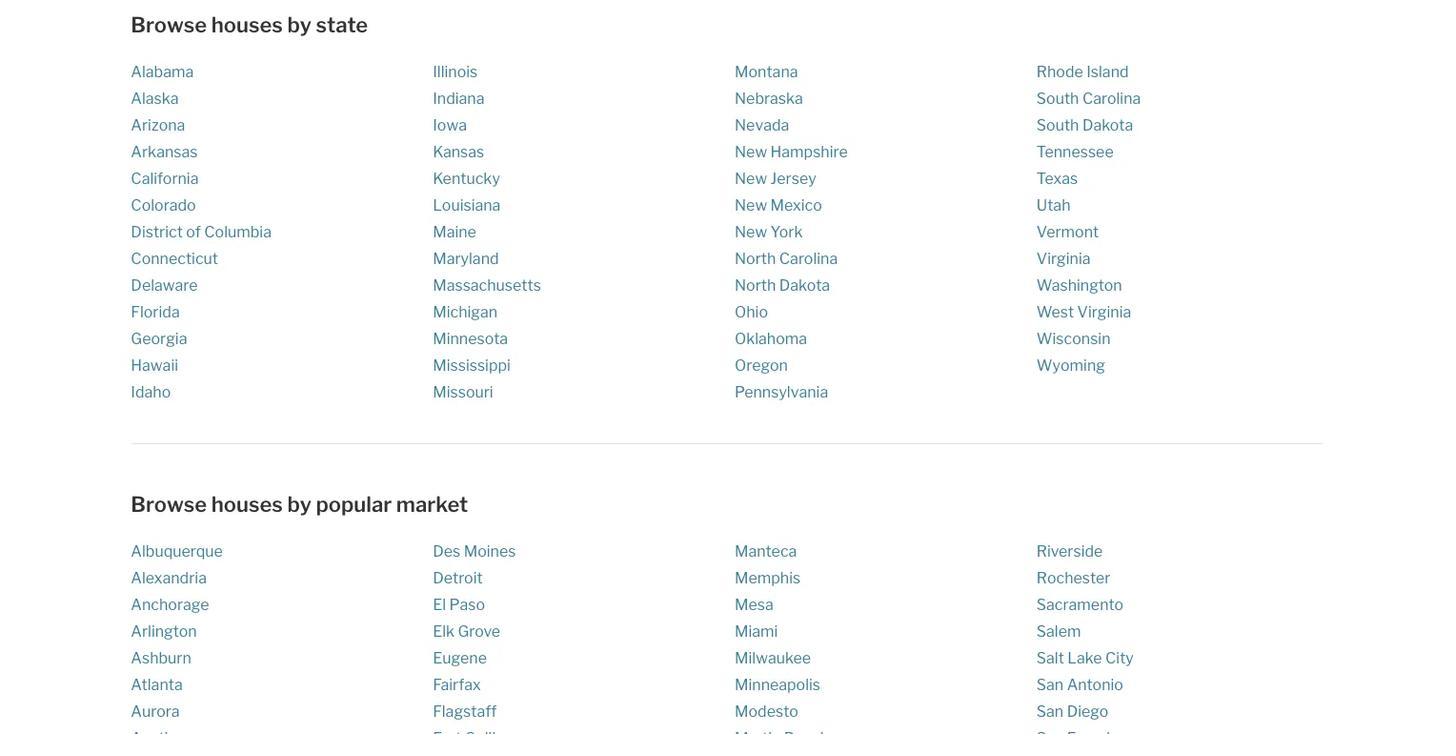 Task type: vqa. For each thing, say whether or not it's contained in the screenshot.
second San
yes



Task type: describe. For each thing, give the bounding box(es) containing it.
south carolina link
[[1037, 89, 1142, 107]]

2 san from the top
[[1037, 702, 1064, 721]]

rhode
[[1037, 62, 1084, 81]]

nevada link
[[735, 115, 790, 134]]

district
[[131, 222, 183, 241]]

arizona
[[131, 115, 185, 134]]

1 vertical spatial virginia
[[1078, 302, 1132, 321]]

albuquerque
[[131, 542, 223, 560]]

1 new from the top
[[735, 142, 768, 161]]

wisconsin link
[[1037, 329, 1111, 348]]

flagstaff link
[[433, 702, 497, 721]]

lake
[[1068, 649, 1103, 667]]

4 new from the top
[[735, 222, 768, 241]]

utah
[[1037, 195, 1071, 214]]

des moines link
[[433, 542, 516, 560]]

salt lake city link
[[1037, 649, 1134, 667]]

pennsylvania link
[[735, 382, 829, 401]]

north carolina link
[[735, 249, 838, 267]]

houses for state
[[211, 12, 283, 37]]

florida
[[131, 302, 180, 321]]

tennessee
[[1037, 142, 1114, 161]]

south dakota link
[[1037, 115, 1134, 134]]

atlanta link
[[131, 675, 183, 694]]

kentucky link
[[433, 169, 500, 187]]

district of columbia link
[[131, 222, 272, 241]]

illinois link
[[433, 62, 478, 81]]

utah link
[[1037, 195, 1071, 214]]

salem
[[1037, 622, 1082, 640]]

grove
[[458, 622, 501, 640]]

oregon
[[735, 356, 788, 374]]

vermont
[[1037, 222, 1100, 241]]

pennsylvania
[[735, 382, 829, 401]]

carolina inside rhode island south carolina south dakota tennessee texas utah vermont virginia washington west virginia wisconsin wyoming
[[1083, 89, 1142, 107]]

elk grove link
[[433, 622, 501, 640]]

rhode island south carolina south dakota tennessee texas utah vermont virginia washington west virginia wisconsin wyoming
[[1037, 62, 1142, 374]]

riverside link
[[1037, 542, 1104, 560]]

texas link
[[1037, 169, 1078, 187]]

des moines detroit el paso elk grove eugene fairfax flagstaff
[[433, 542, 516, 721]]

kansas
[[433, 142, 485, 161]]

arkansas
[[131, 142, 198, 161]]

massachusetts
[[433, 276, 541, 294]]

oregon link
[[735, 356, 788, 374]]

aurora link
[[131, 702, 180, 721]]

ashburn
[[131, 649, 191, 667]]

manteca memphis mesa miami milwaukee minneapolis modesto
[[735, 542, 821, 721]]

arlington
[[131, 622, 197, 640]]

milwaukee
[[735, 649, 811, 667]]

dakota inside montana nebraska nevada new hampshire new jersey new mexico new york north carolina north dakota ohio oklahoma oregon pennsylvania
[[780, 276, 831, 294]]

atlanta
[[131, 675, 183, 694]]

eugene
[[433, 649, 487, 667]]

island
[[1087, 62, 1129, 81]]

market
[[396, 492, 468, 517]]

salt
[[1037, 649, 1065, 667]]

san antonio link
[[1037, 675, 1124, 694]]

memphis
[[735, 568, 801, 587]]

wisconsin
[[1037, 329, 1111, 348]]

arkansas link
[[131, 142, 198, 161]]

3 new from the top
[[735, 195, 768, 214]]

washington
[[1037, 276, 1123, 294]]

maryland link
[[433, 249, 499, 267]]

illinois
[[433, 62, 478, 81]]

indiana link
[[433, 89, 485, 107]]

minnesota
[[433, 329, 508, 348]]

flagstaff
[[433, 702, 497, 721]]

georgia
[[131, 329, 187, 348]]

ohio
[[735, 302, 768, 321]]

nevada
[[735, 115, 790, 134]]

houses for popular
[[211, 492, 283, 517]]

des
[[433, 542, 461, 560]]

browse for browse houses by state
[[131, 12, 207, 37]]

aurora
[[131, 702, 180, 721]]

fairfax link
[[433, 675, 481, 694]]

mexico
[[771, 195, 823, 214]]

illinois indiana iowa kansas kentucky louisiana maine maryland massachusetts michigan minnesota mississippi missouri
[[433, 62, 541, 401]]

by for popular
[[287, 492, 312, 517]]

paso
[[450, 595, 485, 614]]

wyoming link
[[1037, 356, 1106, 374]]

anchorage link
[[131, 595, 209, 614]]

1 south from the top
[[1037, 89, 1080, 107]]



Task type: locate. For each thing, give the bounding box(es) containing it.
1 horizontal spatial carolina
[[1083, 89, 1142, 107]]

connecticut link
[[131, 249, 218, 267]]

minnesota link
[[433, 329, 508, 348]]

indiana
[[433, 89, 485, 107]]

2 browse from the top
[[131, 492, 207, 517]]

0 vertical spatial by
[[287, 12, 312, 37]]

dakota inside rhode island south carolina south dakota tennessee texas utah vermont virginia washington west virginia wisconsin wyoming
[[1083, 115, 1134, 134]]

milwaukee link
[[735, 649, 811, 667]]

0 vertical spatial north
[[735, 249, 776, 267]]

new mexico link
[[735, 195, 823, 214]]

1 vertical spatial browse
[[131, 492, 207, 517]]

kansas link
[[433, 142, 485, 161]]

idaho
[[131, 382, 171, 401]]

0 vertical spatial virginia
[[1037, 249, 1091, 267]]

0 vertical spatial browse
[[131, 12, 207, 37]]

minneapolis link
[[735, 675, 821, 694]]

houses
[[211, 12, 283, 37], [211, 492, 283, 517]]

louisiana
[[433, 195, 501, 214]]

mississippi
[[433, 356, 511, 374]]

connecticut
[[131, 249, 218, 267]]

hawaii
[[131, 356, 178, 374]]

nebraska link
[[735, 89, 804, 107]]

1 vertical spatial by
[[287, 492, 312, 517]]

massachusetts link
[[433, 276, 541, 294]]

new up new mexico link
[[735, 169, 768, 187]]

0 vertical spatial dakota
[[1083, 115, 1134, 134]]

south down rhode at the right of page
[[1037, 89, 1080, 107]]

montana nebraska nevada new hampshire new jersey new mexico new york north carolina north dakota ohio oklahoma oregon pennsylvania
[[735, 62, 848, 401]]

by left the popular
[[287, 492, 312, 517]]

ohio link
[[735, 302, 768, 321]]

texas
[[1037, 169, 1078, 187]]

california
[[131, 169, 199, 187]]

city
[[1106, 649, 1134, 667]]

modesto link
[[735, 702, 799, 721]]

browse
[[131, 12, 207, 37], [131, 492, 207, 517]]

by for state
[[287, 12, 312, 37]]

arizona link
[[131, 115, 185, 134]]

1 vertical spatial san
[[1037, 702, 1064, 721]]

elk
[[433, 622, 455, 640]]

new left york
[[735, 222, 768, 241]]

north up ohio 'link'
[[735, 276, 776, 294]]

new hampshire link
[[735, 142, 848, 161]]

new jersey link
[[735, 169, 817, 187]]

memphis link
[[735, 568, 801, 587]]

idaho link
[[131, 382, 171, 401]]

virginia link
[[1037, 249, 1091, 267]]

browse for browse houses by popular market
[[131, 492, 207, 517]]

0 vertical spatial south
[[1037, 89, 1080, 107]]

1 houses from the top
[[211, 12, 283, 37]]

south
[[1037, 89, 1080, 107], [1037, 115, 1080, 134]]

maine link
[[433, 222, 477, 241]]

houses up albuquerque
[[211, 492, 283, 517]]

new york link
[[735, 222, 803, 241]]

1 vertical spatial dakota
[[780, 276, 831, 294]]

1 san from the top
[[1037, 675, 1064, 694]]

carolina down island on the top right
[[1083, 89, 1142, 107]]

alexandria link
[[131, 568, 207, 587]]

alexandria
[[131, 568, 207, 587]]

montana
[[735, 62, 799, 81]]

detroit link
[[433, 568, 483, 587]]

1 vertical spatial south
[[1037, 115, 1080, 134]]

montana link
[[735, 62, 799, 81]]

mississippi link
[[433, 356, 511, 374]]

2 by from the top
[[287, 492, 312, 517]]

diego
[[1068, 702, 1109, 721]]

1 by from the top
[[287, 12, 312, 37]]

houses left state
[[211, 12, 283, 37]]

arlington link
[[131, 622, 197, 640]]

vermont link
[[1037, 222, 1100, 241]]

carolina down york
[[780, 249, 838, 267]]

rochester link
[[1037, 568, 1111, 587]]

browse up alabama link on the left of the page
[[131, 12, 207, 37]]

hawaii link
[[131, 356, 178, 374]]

moines
[[464, 542, 516, 560]]

sacramento link
[[1037, 595, 1124, 614]]

tennessee link
[[1037, 142, 1114, 161]]

sacramento
[[1037, 595, 1124, 614]]

michigan link
[[433, 302, 498, 321]]

1 vertical spatial carolina
[[780, 249, 838, 267]]

1 vertical spatial houses
[[211, 492, 283, 517]]

louisiana link
[[433, 195, 501, 214]]

florida link
[[131, 302, 180, 321]]

san left diego
[[1037, 702, 1064, 721]]

georgia link
[[131, 329, 187, 348]]

2 houses from the top
[[211, 492, 283, 517]]

san diego link
[[1037, 702, 1109, 721]]

eugene link
[[433, 649, 487, 667]]

0 horizontal spatial carolina
[[780, 249, 838, 267]]

1 vertical spatial north
[[735, 276, 776, 294]]

virginia down the washington link
[[1078, 302, 1132, 321]]

north down new york link
[[735, 249, 776, 267]]

new down nevada "link"
[[735, 142, 768, 161]]

oklahoma
[[735, 329, 808, 348]]

virginia down vermont
[[1037, 249, 1091, 267]]

antonio
[[1068, 675, 1124, 694]]

1 horizontal spatial dakota
[[1083, 115, 1134, 134]]

carolina inside montana nebraska nevada new hampshire new jersey new mexico new york north carolina north dakota ohio oklahoma oregon pennsylvania
[[780, 249, 838, 267]]

2 new from the top
[[735, 169, 768, 187]]

west virginia link
[[1037, 302, 1132, 321]]

0 horizontal spatial dakota
[[780, 276, 831, 294]]

jersey
[[771, 169, 817, 187]]

2 south from the top
[[1037, 115, 1080, 134]]

mesa link
[[735, 595, 774, 614]]

manteca link
[[735, 542, 797, 560]]

columbia
[[204, 222, 272, 241]]

dakota down north carolina link on the top right of the page
[[780, 276, 831, 294]]

washington link
[[1037, 276, 1123, 294]]

south up "tennessee"
[[1037, 115, 1080, 134]]

0 vertical spatial carolina
[[1083, 89, 1142, 107]]

albuquerque alexandria anchorage arlington ashburn atlanta aurora
[[131, 542, 223, 721]]

rochester
[[1037, 568, 1111, 587]]

york
[[771, 222, 803, 241]]

alaska
[[131, 89, 179, 107]]

new up new york link
[[735, 195, 768, 214]]

dakota down south carolina link
[[1083, 115, 1134, 134]]

san down salt
[[1037, 675, 1064, 694]]

browse houses by state
[[131, 12, 368, 37]]

2 north from the top
[[735, 276, 776, 294]]

1 browse from the top
[[131, 12, 207, 37]]

1 north from the top
[[735, 249, 776, 267]]

anchorage
[[131, 595, 209, 614]]

0 vertical spatial houses
[[211, 12, 283, 37]]

mesa
[[735, 595, 774, 614]]

browse up albuquerque
[[131, 492, 207, 517]]

iowa link
[[433, 115, 467, 134]]

0 vertical spatial san
[[1037, 675, 1064, 694]]

by left state
[[287, 12, 312, 37]]

michigan
[[433, 302, 498, 321]]



